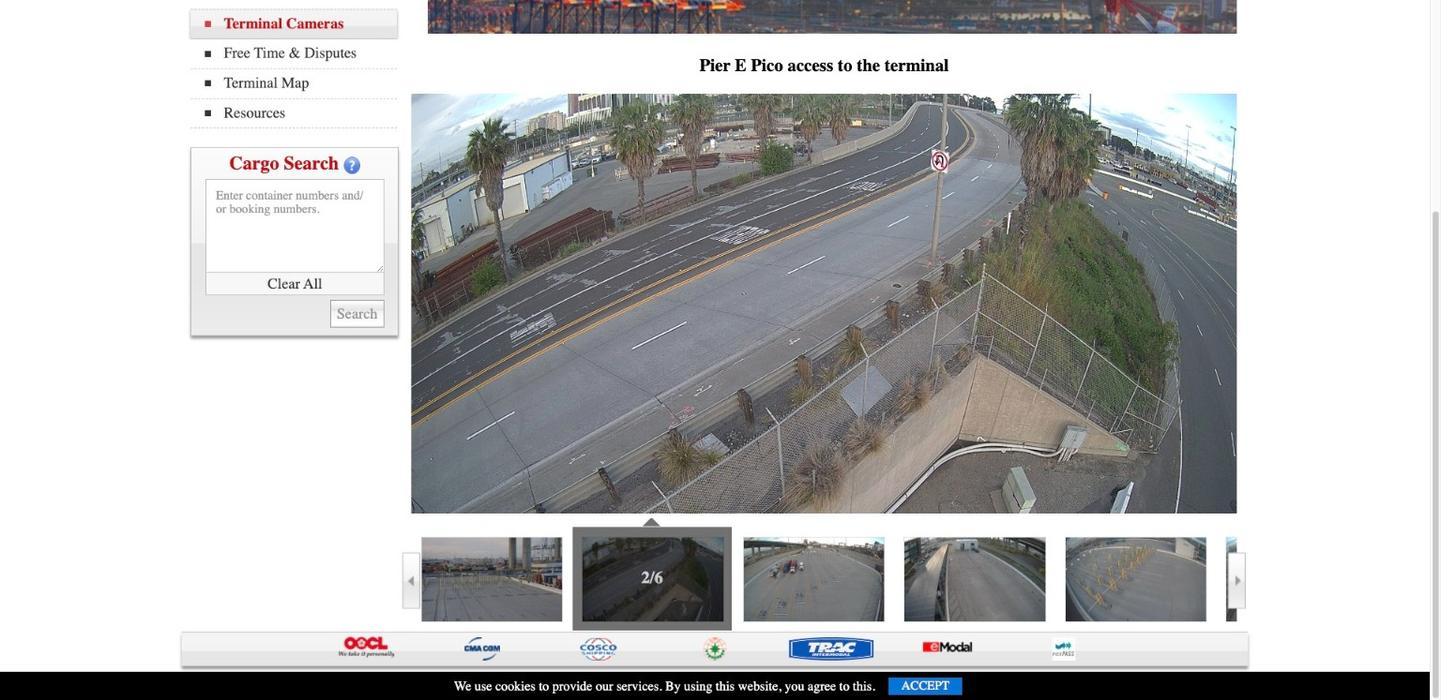 Task type: vqa. For each thing, say whether or not it's contained in the screenshot.
menu bar at the top
yes



Task type: locate. For each thing, give the bounding box(es) containing it.
menu bar
[[191, 0, 407, 128]]

None submit
[[330, 300, 384, 328]]

Enter container numbers and/ or booking numbers.  text field
[[206, 179, 384, 273]]



